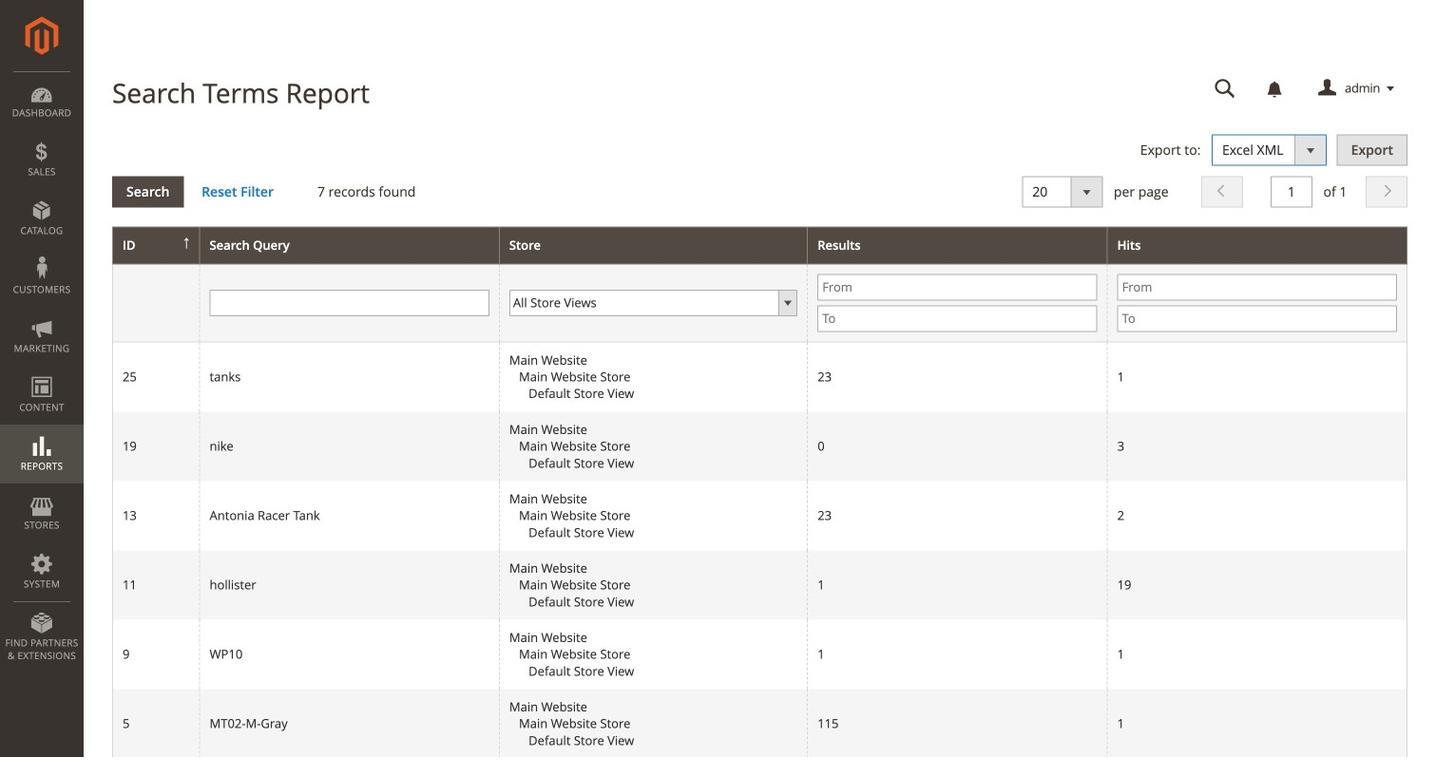 Task type: locate. For each thing, give the bounding box(es) containing it.
None text field
[[1201, 72, 1249, 105], [1271, 176, 1312, 208], [210, 290, 489, 316], [1201, 72, 1249, 105], [1271, 176, 1312, 208], [210, 290, 489, 316]]

0 horizontal spatial to text field
[[818, 305, 1097, 332]]

menu bar
[[0, 71, 84, 672]]

0 horizontal spatial from text field
[[818, 274, 1097, 301]]

2 from text field from the left
[[1117, 274, 1397, 301]]

magento admin panel image
[[25, 16, 58, 55]]

To text field
[[818, 305, 1097, 332], [1117, 305, 1397, 332]]

1 horizontal spatial to text field
[[1117, 305, 1397, 332]]

From text field
[[818, 274, 1097, 301], [1117, 274, 1397, 301]]

to text field for 2nd from text box from right
[[818, 305, 1097, 332]]

1 to text field from the left
[[818, 305, 1097, 332]]

2 to text field from the left
[[1117, 305, 1397, 332]]

1 horizontal spatial from text field
[[1117, 274, 1397, 301]]

1 from text field from the left
[[818, 274, 1097, 301]]

to text field for second from text box
[[1117, 305, 1397, 332]]



